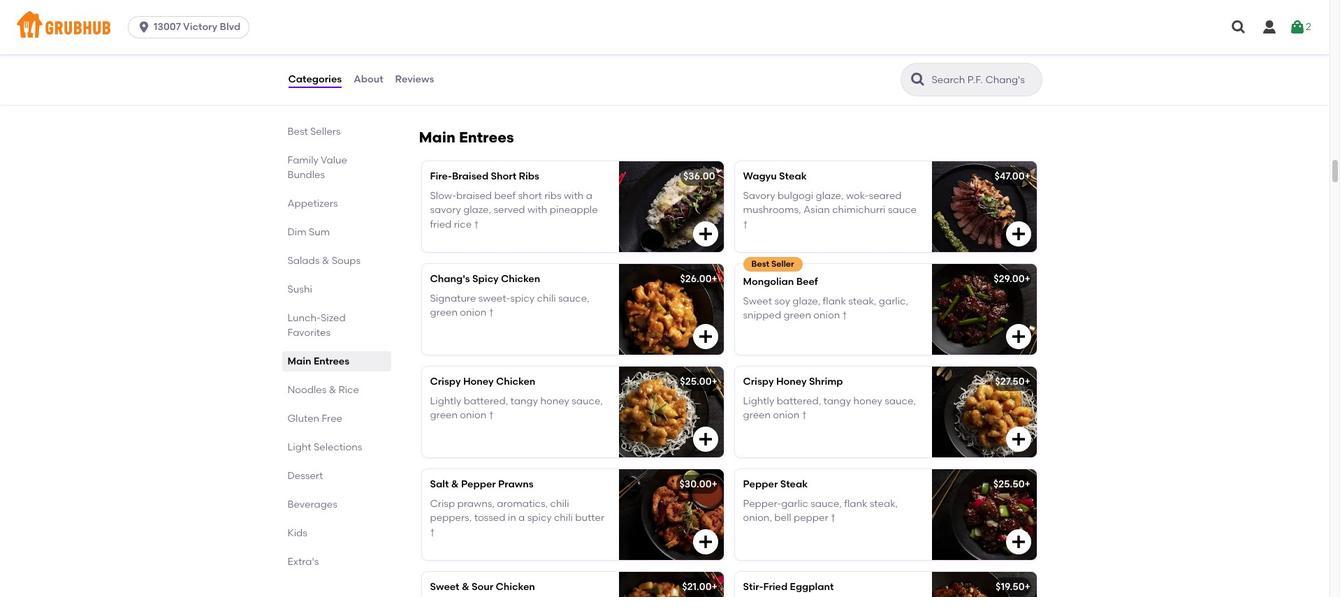 Task type: locate. For each thing, give the bounding box(es) containing it.
steak, for steak
[[870, 498, 898, 510]]

1 horizontal spatial lightly
[[743, 396, 774, 407]]

svg image inside "13007 victory blvd" button
[[137, 20, 151, 34]]

main up "noodles"
[[288, 356, 311, 368]]

1 honey from the left
[[540, 396, 569, 407]]

0 horizontal spatial garlic
[[466, 37, 493, 49]]

1 horizontal spatial main
[[419, 128, 455, 146]]

chicken
[[501, 273, 540, 285], [496, 376, 535, 388], [496, 581, 535, 593]]

best left sellers
[[288, 126, 308, 138]]

sweet left sour
[[430, 581, 459, 593]]

sweet up snipped
[[743, 296, 772, 308]]

entrees
[[459, 128, 514, 146], [314, 356, 349, 368]]

pineapple
[[550, 204, 598, 216]]

in
[[508, 513, 516, 524]]

green inside flank steak, ginger-garlic aromatics, green onion, steamed broccoli †
[[743, 51, 771, 63]]

best for best seller
[[752, 259, 769, 269]]

svg image up the '$30.00 +'
[[697, 431, 714, 448]]

2 horizontal spatial onion,
[[773, 51, 802, 63]]

with down short
[[527, 204, 547, 216]]

short
[[518, 190, 542, 202]]

stir-
[[743, 581, 763, 593]]

$27.50
[[995, 376, 1025, 388]]

0 horizontal spatial lightly battered, tangy honey sauce, green onion †
[[430, 396, 603, 422]]

0 vertical spatial best
[[288, 126, 308, 138]]

1 vertical spatial main
[[288, 356, 311, 368]]

1 horizontal spatial broccoli
[[849, 51, 888, 63]]

2 button
[[1289, 15, 1312, 40]]

fire-braised short ribs image
[[619, 161, 724, 252]]

1 horizontal spatial lightly battered, tangy honey sauce, green onion †
[[743, 396, 916, 422]]

1 lightly battered, tangy honey sauce, green onion † from the left
[[430, 396, 603, 422]]

selections
[[314, 442, 362, 454]]

0 vertical spatial main entrees
[[419, 128, 514, 146]]

0 horizontal spatial tangy
[[511, 396, 538, 407]]

pepper up prawns,
[[461, 479, 496, 490]]

aromatics, inside crisp prawns, aromatics, chili peppers, tossed in a spicy chili butter †
[[497, 498, 548, 510]]

& for rice
[[329, 384, 336, 396]]

chimichurri
[[832, 204, 886, 216]]

1 vertical spatial sweet
[[430, 581, 459, 593]]

green inside ginger-garlic aromatics, green onion, steamed broccoli †
[[549, 37, 577, 49]]

& left soups
[[322, 255, 329, 267]]

+ for $19.50
[[1025, 581, 1031, 593]]

1 steamed from the left
[[461, 51, 504, 63]]

main entrees
[[419, 128, 514, 146], [288, 356, 349, 368]]

svg image up $25.50 +
[[1010, 431, 1027, 448]]

& right salt
[[451, 479, 459, 490]]

0 vertical spatial sweet
[[743, 296, 772, 308]]

entrees up the noodles & rice at the bottom left
[[314, 356, 349, 368]]

1 vertical spatial best
[[752, 259, 769, 269]]

crispy
[[430, 376, 461, 388], [743, 376, 774, 388]]

steak
[[779, 170, 807, 182], [780, 479, 808, 490]]

1 vertical spatial flank
[[844, 498, 868, 510]]

0 vertical spatial spicy
[[510, 293, 535, 305]]

bulgogi
[[778, 190, 814, 202]]

best
[[288, 126, 308, 138], [752, 259, 769, 269]]

honey for chicken
[[463, 376, 494, 388]]

1 horizontal spatial steamed
[[804, 51, 847, 63]]

a up pineapple
[[586, 190, 593, 202]]

fire-
[[430, 170, 452, 182]]

0 horizontal spatial honey
[[463, 376, 494, 388]]

$36.00
[[683, 170, 715, 182]]

value
[[321, 154, 347, 166]]

chili inside signature sweet-spicy chili sauce, green onion †
[[537, 293, 556, 305]]

a
[[586, 190, 593, 202], [519, 513, 525, 524]]

onion down crispy honey shrimp at the bottom right of page
[[773, 410, 800, 422]]

& left sour
[[462, 581, 469, 593]]

about
[[354, 73, 383, 85]]

1 crispy from the left
[[430, 376, 461, 388]]

steak, inside the sweet soy glaze, flank steak, garlic, snipped green onion †
[[848, 296, 877, 308]]

2 tangy from the left
[[824, 396, 851, 407]]

1 horizontal spatial best
[[752, 259, 769, 269]]

0 horizontal spatial battered,
[[464, 396, 508, 407]]

2 lightly from the left
[[743, 396, 774, 407]]

tangy
[[511, 396, 538, 407], [824, 396, 851, 407]]

0 vertical spatial chicken
[[501, 273, 540, 285]]

light
[[288, 442, 311, 454]]

spicy down "chang's spicy chicken" at the left of the page
[[510, 293, 535, 305]]

salads
[[288, 255, 320, 267]]

0 horizontal spatial broccoli
[[506, 51, 545, 63]]

onion
[[460, 307, 487, 319], [814, 310, 840, 322], [460, 410, 487, 422], [773, 410, 800, 422]]

0 horizontal spatial pepper
[[461, 479, 496, 490]]

1 vertical spatial chili
[[550, 498, 569, 510]]

& left rice
[[329, 384, 336, 396]]

1 lightly from the left
[[430, 396, 461, 407]]

1 horizontal spatial onion,
[[743, 513, 772, 524]]

0 horizontal spatial a
[[519, 513, 525, 524]]

chang's
[[430, 273, 470, 285]]

categories
[[288, 73, 342, 85]]

onion down beef
[[814, 310, 840, 322]]

& for sour
[[462, 581, 469, 593]]

steamed down the ginger-
[[804, 51, 847, 63]]

0 vertical spatial chili
[[537, 293, 556, 305]]

onion, inside flank steak, ginger-garlic aromatics, green onion, steamed broccoli †
[[773, 51, 802, 63]]

1 vertical spatial a
[[519, 513, 525, 524]]

$25.50
[[993, 479, 1025, 490]]

ginger-
[[801, 37, 836, 49]]

glaze, inside savory bulgogi glaze, wok-seared mushrooms, asian chimichurri sauce †
[[816, 190, 844, 202]]

$25.00
[[680, 376, 712, 388]]

main entrees up the noodles & rice at the bottom left
[[288, 356, 349, 368]]

& for soups
[[322, 255, 329, 267]]

& for pepper
[[451, 479, 459, 490]]

mongolian beef
[[743, 276, 818, 288]]

2 battered, from the left
[[777, 396, 821, 407]]

gluten free
[[288, 413, 342, 425]]

† inside flank steak, ginger-garlic aromatics, green onion, steamed broccoli †
[[890, 51, 895, 63]]

1 tangy from the left
[[511, 396, 538, 407]]

steamed down the ginger- in the top of the page
[[461, 51, 504, 63]]

2 steamed from the left
[[804, 51, 847, 63]]

tangy down the shrimp
[[824, 396, 851, 407]]

1 horizontal spatial main entrees
[[419, 128, 514, 146]]

+ for $21.00
[[712, 581, 718, 593]]

2 vertical spatial chili
[[554, 513, 573, 524]]

light selections
[[288, 442, 362, 454]]

signature sweet-spicy chili sauce, green onion †
[[430, 293, 590, 319]]

0 horizontal spatial crispy
[[430, 376, 461, 388]]

seller
[[771, 259, 794, 269]]

onion, down the ginger- in the top of the page
[[430, 51, 459, 63]]

best up mongolian
[[752, 259, 769, 269]]

1 honey from the left
[[463, 376, 494, 388]]

crispy for crispy honey shrimp
[[743, 376, 774, 388]]

0 horizontal spatial entrees
[[314, 356, 349, 368]]

$30.00 +
[[680, 479, 718, 490]]

crispy for crispy honey chicken
[[430, 376, 461, 388]]

chicken with broccoli image
[[619, 8, 724, 99]]

steak for pepper steak
[[780, 479, 808, 490]]

steamed inside ginger-garlic aromatics, green onion, steamed broccoli †
[[461, 51, 504, 63]]

aromatics, inside ginger-garlic aromatics, green onion, steamed broccoli †
[[496, 37, 547, 49]]

0 vertical spatial flank
[[823, 296, 846, 308]]

pepper steak
[[743, 479, 808, 490]]

a right 'in'
[[519, 513, 525, 524]]

chili
[[537, 293, 556, 305], [550, 498, 569, 510], [554, 513, 573, 524]]

0 vertical spatial steak,
[[771, 37, 799, 49]]

svg image up $19.50 +
[[1010, 534, 1027, 551]]

battered, down the crispy honey chicken
[[464, 396, 508, 407]]

glaze, down braised on the left of the page
[[463, 204, 491, 216]]

lightly for crispy honey shrimp
[[743, 396, 774, 407]]

&
[[322, 255, 329, 267], [329, 384, 336, 396], [451, 479, 459, 490], [462, 581, 469, 593]]

2 pepper from the left
[[743, 479, 778, 490]]

† inside the sweet soy glaze, flank steak, garlic, snipped green onion †
[[842, 310, 847, 322]]

steak,
[[771, 37, 799, 49], [848, 296, 877, 308], [870, 498, 898, 510]]

flank inside pepper-garlic sauce, flank steak, onion, bell pepper †
[[844, 498, 868, 510]]

steak, for beef
[[848, 296, 877, 308]]

$27.50 +
[[995, 376, 1031, 388]]

0 vertical spatial steak
[[779, 170, 807, 182]]

garlic inside flank steak, ginger-garlic aromatics, green onion, steamed broccoli †
[[836, 37, 863, 49]]

with up pineapple
[[564, 190, 584, 202]]

steak, inside pepper-garlic sauce, flank steak, onion, bell pepper †
[[870, 498, 898, 510]]

steamed inside flank steak, ginger-garlic aromatics, green onion, steamed broccoli †
[[804, 51, 847, 63]]

1 horizontal spatial crispy
[[743, 376, 774, 388]]

0 horizontal spatial honey
[[540, 396, 569, 407]]

2 lightly battered, tangy honey sauce, green onion † from the left
[[743, 396, 916, 422]]

steak for wagyu steak
[[779, 170, 807, 182]]

pepper up pepper-
[[743, 479, 778, 490]]

1 vertical spatial entrees
[[314, 356, 349, 368]]

flank inside the sweet soy glaze, flank steak, garlic, snipped green onion †
[[823, 296, 846, 308]]

svg image
[[697, 226, 714, 242], [1010, 226, 1027, 242], [697, 328, 714, 345], [1010, 328, 1027, 345], [697, 431, 714, 448], [1010, 431, 1027, 448], [697, 534, 714, 551], [1010, 534, 1027, 551]]

sushi
[[288, 284, 312, 296]]

steak up bulgogi
[[779, 170, 807, 182]]

onion down signature
[[460, 307, 487, 319]]

2 horizontal spatial garlic
[[836, 37, 863, 49]]

1 horizontal spatial garlic
[[781, 498, 808, 510]]

0 vertical spatial with
[[564, 190, 584, 202]]

onion,
[[430, 51, 459, 63], [773, 51, 802, 63], [743, 513, 772, 524]]

bundles
[[288, 169, 325, 181]]

tangy down the crispy honey chicken
[[511, 396, 538, 407]]

sour
[[472, 581, 493, 593]]

0 vertical spatial a
[[586, 190, 593, 202]]

1 horizontal spatial pepper
[[743, 479, 778, 490]]

0 horizontal spatial with
[[527, 204, 547, 216]]

chili for spicy
[[537, 293, 556, 305]]

seared
[[869, 190, 902, 202]]

onion inside signature sweet-spicy chili sauce, green onion †
[[460, 307, 487, 319]]

battered, down crispy honey shrimp at the bottom right of page
[[777, 396, 821, 407]]

onion, inside ginger-garlic aromatics, green onion, steamed broccoli †
[[430, 51, 459, 63]]

onion down the crispy honey chicken
[[460, 410, 487, 422]]

asian
[[804, 204, 830, 216]]

† inside pepper-garlic sauce, flank steak, onion, bell pepper †
[[831, 513, 836, 524]]

rice
[[339, 384, 359, 396]]

svg image for $27.50 +
[[1010, 431, 1027, 448]]

sauce, inside signature sweet-spicy chili sauce, green onion †
[[558, 293, 590, 305]]

2 vertical spatial steak,
[[870, 498, 898, 510]]

onion for crispy honey shrimp
[[773, 410, 800, 422]]

garlic inside pepper-garlic sauce, flank steak, onion, bell pepper †
[[781, 498, 808, 510]]

slow-
[[430, 190, 456, 202]]

1 vertical spatial spicy
[[527, 513, 552, 524]]

family
[[288, 154, 319, 166]]

glaze, up the asian
[[816, 190, 844, 202]]

chicken for tangy
[[496, 376, 535, 388]]

2 honey from the left
[[853, 396, 882, 407]]

broccoli inside flank steak, ginger-garlic aromatics, green onion, steamed broccoli †
[[849, 51, 888, 63]]

0 horizontal spatial best
[[288, 126, 308, 138]]

2 vertical spatial glaze,
[[793, 296, 821, 308]]

crisp prawns, aromatics, chili peppers, tossed in a spicy chili butter †
[[430, 498, 605, 539]]

$19.50
[[996, 581, 1025, 593]]

garlic,
[[879, 296, 908, 308]]

1 vertical spatial glaze,
[[463, 204, 491, 216]]

0 vertical spatial entrees
[[459, 128, 514, 146]]

garlic
[[466, 37, 493, 49], [836, 37, 863, 49], [781, 498, 808, 510]]

1 vertical spatial steak,
[[848, 296, 877, 308]]

pepper
[[461, 479, 496, 490], [743, 479, 778, 490]]

glaze, inside the sweet soy glaze, flank steak, garlic, snipped green onion †
[[793, 296, 821, 308]]

1 vertical spatial steak
[[780, 479, 808, 490]]

dessert
[[288, 470, 323, 482]]

onion, down pepper-
[[743, 513, 772, 524]]

sweet
[[743, 296, 772, 308], [430, 581, 459, 593]]

2 crispy from the left
[[743, 376, 774, 388]]

lightly battered, tangy honey sauce, green onion †
[[430, 396, 603, 422], [743, 396, 916, 422]]

aromatics, for ginger-garlic aromatics, green onion, steamed broccoli †
[[496, 37, 547, 49]]

crispy honey chicken
[[430, 376, 535, 388]]

glaze, down beef
[[793, 296, 821, 308]]

1 horizontal spatial entrees
[[459, 128, 514, 146]]

served
[[494, 204, 525, 216]]

2 broccoli from the left
[[849, 51, 888, 63]]

svg image up $25.00 +
[[697, 328, 714, 345]]

main entrees up braised
[[419, 128, 514, 146]]

prawns
[[498, 479, 534, 490]]

svg image
[[1231, 19, 1247, 36], [1261, 19, 1278, 36], [1289, 19, 1306, 36], [137, 20, 151, 34], [1010, 73, 1027, 89]]

honey for crispy honey chicken
[[540, 396, 569, 407]]

† inside slow-braised beef short ribs with a savory glaze, served with pineapple fried rice †
[[474, 219, 479, 230]]

spicy right 'in'
[[527, 513, 552, 524]]

steak up bell
[[780, 479, 808, 490]]

green
[[549, 37, 577, 49], [743, 51, 771, 63], [430, 307, 458, 319], [784, 310, 811, 322], [430, 410, 458, 422], [743, 410, 771, 422]]

stir-fried eggplant
[[743, 581, 834, 593]]

salt & pepper prawns image
[[619, 469, 724, 560]]

sweet inside the sweet soy glaze, flank steak, garlic, snipped green onion †
[[743, 296, 772, 308]]

0 vertical spatial main
[[419, 128, 455, 146]]

lightly down the crispy honey chicken
[[430, 396, 461, 407]]

dim
[[288, 226, 307, 238]]

1 horizontal spatial sweet
[[743, 296, 772, 308]]

1 horizontal spatial a
[[586, 190, 593, 202]]

svg image up $29.00 +
[[1010, 226, 1027, 242]]

garlic inside ginger-garlic aromatics, green onion, steamed broccoli †
[[466, 37, 493, 49]]

green inside the sweet soy glaze, flank steak, garlic, snipped green onion †
[[784, 310, 811, 322]]

svg image up $26.00 +
[[697, 226, 714, 242]]

svg image for $26.00 +
[[697, 328, 714, 345]]

fried
[[763, 581, 788, 593]]

garlic for aromatics,
[[466, 37, 493, 49]]

svg image up $21.00 + at the bottom of the page
[[697, 534, 714, 551]]

1 battered, from the left
[[464, 396, 508, 407]]

1 horizontal spatial tangy
[[824, 396, 851, 407]]

$26.00
[[680, 273, 712, 285]]

main up fire-
[[419, 128, 455, 146]]

† inside savory bulgogi glaze, wok-seared mushrooms, asian chimichurri sauce †
[[743, 219, 748, 230]]

0 vertical spatial glaze,
[[816, 190, 844, 202]]

1 horizontal spatial honey
[[776, 376, 807, 388]]

0 horizontal spatial sweet
[[430, 581, 459, 593]]

soy
[[775, 296, 790, 308]]

onion, down the ginger-
[[773, 51, 802, 63]]

entrees up fire-braised short ribs
[[459, 128, 514, 146]]

1 vertical spatial main entrees
[[288, 356, 349, 368]]

lightly down crispy honey shrimp at the bottom right of page
[[743, 396, 774, 407]]

0 horizontal spatial onion,
[[430, 51, 459, 63]]

mongolian beef image
[[932, 264, 1037, 355]]

1 horizontal spatial battered,
[[777, 396, 821, 407]]

+
[[1025, 170, 1031, 182], [712, 273, 718, 285], [1025, 273, 1031, 285], [712, 376, 718, 388], [1025, 376, 1031, 388], [712, 479, 718, 490], [1025, 479, 1031, 490], [712, 581, 718, 593], [1025, 581, 1031, 593]]

0 horizontal spatial steamed
[[461, 51, 504, 63]]

chicken for spicy
[[501, 273, 540, 285]]

2 vertical spatial chicken
[[496, 581, 535, 593]]

lightly battered, tangy honey sauce, green onion † down the crispy honey chicken
[[430, 396, 603, 422]]

+ for $47.00
[[1025, 170, 1031, 182]]

1 broccoli from the left
[[506, 51, 545, 63]]

1 horizontal spatial with
[[564, 190, 584, 202]]

2 honey from the left
[[776, 376, 807, 388]]

1 horizontal spatial honey
[[853, 396, 882, 407]]

0 horizontal spatial lightly
[[430, 396, 461, 407]]

steak, inside flank steak, ginger-garlic aromatics, green onion, steamed broccoli †
[[771, 37, 799, 49]]

lightly battered, tangy honey sauce, green onion † down the shrimp
[[743, 396, 916, 422]]

$25.00 +
[[680, 376, 718, 388]]

1 vertical spatial chicken
[[496, 376, 535, 388]]



Task type: vqa. For each thing, say whether or not it's contained in the screenshot.
Good
no



Task type: describe. For each thing, give the bounding box(es) containing it.
reviews button
[[395, 55, 435, 105]]

sized
[[321, 312, 346, 324]]

lightly battered, tangy honey sauce, green onion † for shrimp
[[743, 396, 916, 422]]

wagyu steak
[[743, 170, 807, 182]]

sauce, for chang's spicy chicken
[[558, 293, 590, 305]]

$25.50 +
[[993, 479, 1031, 490]]

green inside signature sweet-spicy chili sauce, green onion †
[[430, 307, 458, 319]]

prawns,
[[457, 498, 495, 510]]

salt & pepper prawns
[[430, 479, 534, 490]]

1 vertical spatial with
[[527, 204, 547, 216]]

gluten
[[288, 413, 319, 425]]

battered, for shrimp
[[777, 396, 821, 407]]

aromatics, inside flank steak, ginger-garlic aromatics, green onion, steamed broccoli †
[[865, 37, 916, 49]]

gf beef with broccoli image
[[932, 8, 1037, 99]]

honey for shrimp
[[776, 376, 807, 388]]

dim sum
[[288, 226, 330, 238]]

svg image for $30.00 +
[[697, 534, 714, 551]]

+ for $26.00
[[712, 273, 718, 285]]

ribs
[[519, 170, 539, 182]]

$29.00
[[994, 273, 1025, 285]]

beef
[[796, 276, 818, 288]]

family value bundles
[[288, 154, 347, 181]]

Search P.F. Chang's search field
[[930, 73, 1037, 87]]

sweet-
[[478, 293, 510, 305]]

$21.00
[[682, 581, 712, 593]]

sweet soy glaze, flank steak, garlic, snipped green onion †
[[743, 296, 908, 322]]

beverages
[[288, 499, 337, 511]]

best seller
[[752, 259, 794, 269]]

blvd
[[220, 21, 241, 33]]

snipped
[[743, 310, 781, 322]]

lunch-sized favorites
[[288, 312, 346, 339]]

onion for crispy honey chicken
[[460, 410, 487, 422]]

sauce, for crispy honey chicken
[[572, 396, 603, 407]]

extra's
[[288, 556, 319, 568]]

ginger-garlic aromatics, green onion, steamed broccoli †
[[430, 37, 577, 63]]

$19.50 +
[[996, 581, 1031, 593]]

favorites
[[288, 327, 331, 339]]

glaze, for mongolian beef
[[793, 296, 821, 308]]

signature
[[430, 293, 476, 305]]

peppers,
[[430, 513, 472, 524]]

+ for $30.00
[[712, 479, 718, 490]]

svg image inside 2 button
[[1289, 19, 1306, 36]]

best sellers
[[288, 126, 341, 138]]

noodles
[[288, 384, 327, 396]]

sum
[[309, 226, 330, 238]]

best for best sellers
[[288, 126, 308, 138]]

2
[[1306, 21, 1312, 33]]

pepper steak image
[[932, 469, 1037, 560]]

sauce, for crispy honey shrimp
[[885, 396, 916, 407]]

lightly battered, tangy honey sauce, green onion † for chicken
[[430, 396, 603, 422]]

spicy inside crisp prawns, aromatics, chili peppers, tossed in a spicy chili butter †
[[527, 513, 552, 524]]

slow-braised beef short ribs with a savory glaze, served with pineapple fried rice †
[[430, 190, 598, 230]]

savory
[[743, 190, 775, 202]]

honey for crispy honey shrimp
[[853, 396, 882, 407]]

rice
[[454, 219, 472, 230]]

aromatics, for crisp prawns, aromatics, chili peppers, tossed in a spicy chili butter †
[[497, 498, 548, 510]]

+ for $25.00
[[712, 376, 718, 388]]

0 horizontal spatial main entrees
[[288, 356, 349, 368]]

pepper
[[794, 513, 828, 524]]

13007
[[154, 21, 181, 33]]

$30.00
[[680, 479, 712, 490]]

short
[[491, 170, 516, 182]]

about button
[[353, 55, 384, 105]]

search icon image
[[909, 71, 926, 88]]

svg image for $47.00 +
[[1010, 226, 1027, 242]]

sweet & sour chicken image
[[619, 572, 724, 597]]

† inside crisp prawns, aromatics, chili peppers, tossed in a spicy chili butter †
[[430, 527, 435, 539]]

onion inside the sweet soy glaze, flank steak, garlic, snipped green onion †
[[814, 310, 840, 322]]

+ for $25.50
[[1025, 479, 1031, 490]]

categories button
[[288, 55, 343, 105]]

$29.00 +
[[994, 273, 1031, 285]]

svg image for $25.00 +
[[697, 431, 714, 448]]

sauce
[[888, 204, 917, 216]]

sweet & sour chicken
[[430, 581, 535, 593]]

savory
[[430, 204, 461, 216]]

+ for $27.50
[[1025, 376, 1031, 388]]

onion for chang's spicy chicken
[[460, 307, 487, 319]]

flank
[[743, 37, 768, 49]]

flank for glaze,
[[823, 296, 846, 308]]

free
[[322, 413, 342, 425]]

1 pepper from the left
[[461, 479, 496, 490]]

0 horizontal spatial main
[[288, 356, 311, 368]]

sauce, inside pepper-garlic sauce, flank steak, onion, bell pepper †
[[811, 498, 842, 510]]

ribs
[[544, 190, 562, 202]]

lunch-
[[288, 312, 321, 324]]

battered, for chicken
[[464, 396, 508, 407]]

noodles & rice
[[288, 384, 359, 396]]

crispy honey shrimp
[[743, 376, 843, 388]]

tangy for crispy honey chicken
[[511, 396, 538, 407]]

lightly for crispy honey chicken
[[430, 396, 461, 407]]

chili for aromatics,
[[550, 498, 569, 510]]

onion, inside pepper-garlic sauce, flank steak, onion, bell pepper †
[[743, 513, 772, 524]]

beef
[[494, 190, 516, 202]]

eggplant
[[790, 581, 834, 593]]

13007 victory blvd button
[[128, 16, 255, 38]]

crispy honey chicken image
[[619, 367, 724, 458]]

flank for sauce,
[[844, 498, 868, 510]]

13007 victory blvd
[[154, 21, 241, 33]]

tangy for crispy honey shrimp
[[824, 396, 851, 407]]

glaze, for wagyu steak
[[816, 190, 844, 202]]

a inside slow-braised beef short ribs with a savory glaze, served with pineapple fried rice †
[[586, 190, 593, 202]]

chang's spicy chicken image
[[619, 264, 724, 355]]

flank steak, ginger-garlic aromatics, green onion, steamed broccoli † button
[[735, 8, 1037, 99]]

wok-
[[846, 190, 869, 202]]

spicy inside signature sweet-spicy chili sauce, green onion †
[[510, 293, 535, 305]]

crispy honey shrimp image
[[932, 367, 1037, 458]]

broccoli inside ginger-garlic aromatics, green onion, steamed broccoli †
[[506, 51, 545, 63]]

a inside crisp prawns, aromatics, chili peppers, tossed in a spicy chili butter †
[[519, 513, 525, 524]]

crisp
[[430, 498, 455, 510]]

$47.00
[[995, 170, 1025, 182]]

svg image up the $27.50 +
[[1010, 328, 1027, 345]]

ginger-garlic aromatics, green onion, steamed broccoli † button
[[422, 8, 724, 99]]

† inside ginger-garlic aromatics, green onion, steamed broccoli †
[[547, 51, 552, 63]]

savory bulgogi glaze, wok-seared mushrooms, asian chimichurri sauce †
[[743, 190, 917, 230]]

stir-fried eggplant image
[[932, 572, 1037, 597]]

mongolian
[[743, 276, 794, 288]]

tossed
[[474, 513, 506, 524]]

spicy
[[472, 273, 499, 285]]

glaze, inside slow-braised beef short ribs with a savory glaze, served with pineapple fried rice †
[[463, 204, 491, 216]]

garlic for sauce,
[[781, 498, 808, 510]]

butter
[[575, 513, 605, 524]]

braised
[[456, 190, 492, 202]]

main navigation navigation
[[0, 0, 1330, 55]]

wagyu
[[743, 170, 777, 182]]

sweet for sweet soy glaze, flank steak, garlic, snipped green onion †
[[743, 296, 772, 308]]

fire-braised short ribs
[[430, 170, 539, 182]]

salads & soups
[[288, 255, 361, 267]]

victory
[[183, 21, 217, 33]]

pepper-garlic sauce, flank steak, onion, bell pepper †
[[743, 498, 898, 524]]

svg image for $25.50 +
[[1010, 534, 1027, 551]]

wagyu steak image
[[932, 161, 1037, 252]]

reviews
[[395, 73, 434, 85]]

+ for $29.00
[[1025, 273, 1031, 285]]

kids
[[288, 528, 307, 539]]

sweet for sweet & sour chicken
[[430, 581, 459, 593]]

† inside signature sweet-spicy chili sauce, green onion †
[[489, 307, 494, 319]]

appetizers
[[288, 198, 338, 210]]



